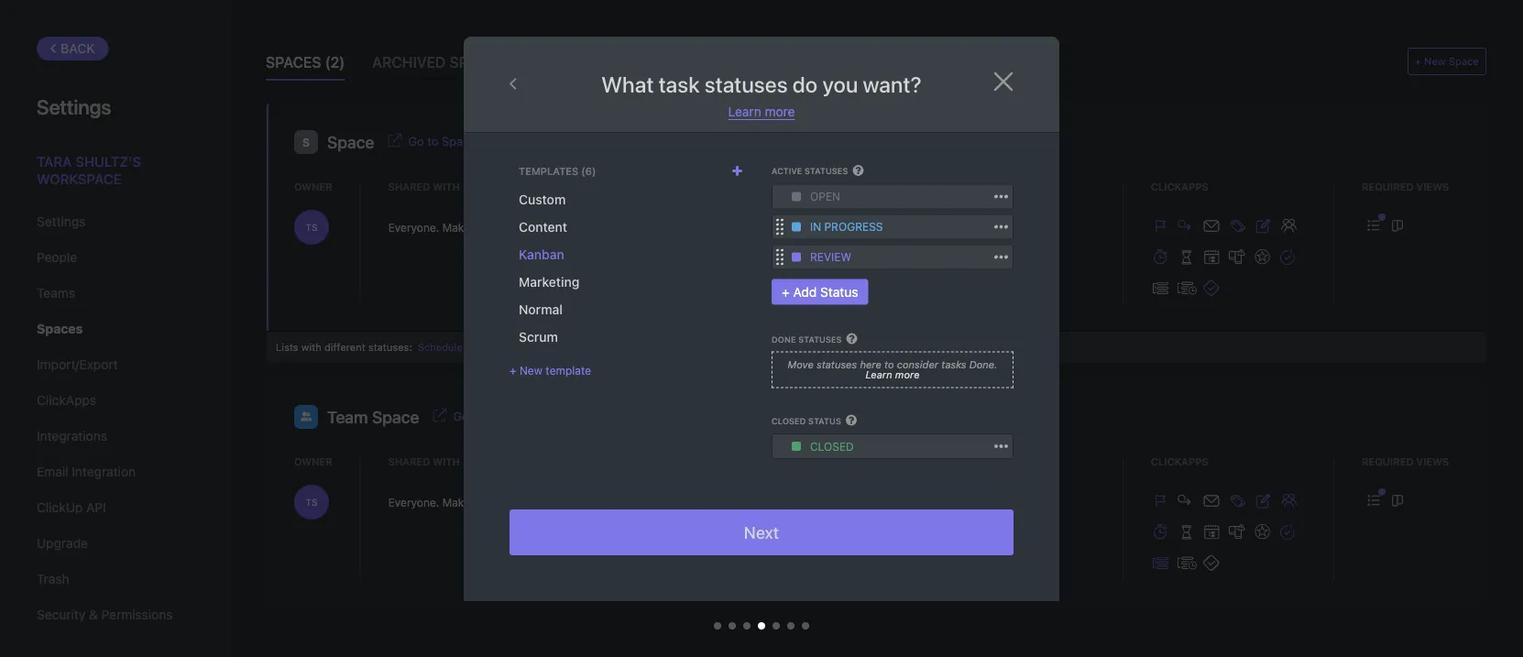 Task type: describe. For each thing, give the bounding box(es) containing it.
active statuses
[[772, 166, 848, 176]]

lists
[[276, 341, 298, 353]]

statuses for space
[[769, 181, 821, 192]]

shared with for team space
[[388, 455, 460, 467]]

user group image
[[300, 412, 312, 421]]

security & permissions
[[37, 607, 173, 622]]

2 settings from the top
[[37, 214, 86, 229]]

spaces for spaces (2)
[[266, 54, 321, 71]]

archived
[[372, 54, 446, 71]]

closed for closed
[[810, 440, 854, 453]]

want?
[[863, 71, 922, 97]]

here
[[860, 359, 882, 371]]

to do in progress complete
[[772, 497, 918, 506]]

(2)
[[325, 54, 345, 71]]

spaces link
[[37, 313, 192, 345]]

do inside dialog
[[793, 71, 818, 97]]

normal
[[519, 302, 563, 317]]

(6)
[[581, 165, 596, 177]]

security
[[37, 607, 85, 622]]

clickup
[[37, 500, 83, 515]]

what task statuses do you want? dialog
[[464, 37, 1059, 647]]

workspace
[[37, 171, 121, 187]]

permissions
[[101, 607, 173, 622]]

go to space link for space
[[408, 132, 476, 148]]

marketing
[[519, 274, 580, 290]]

make for space
[[442, 221, 470, 234]]

move
[[788, 359, 814, 371]]

progress
[[818, 497, 864, 506]]

lists with different statuses: schedule daily schedule daily
[[276, 341, 566, 353]]

learn more
[[728, 104, 795, 119]]

content
[[519, 219, 567, 235]]

archived spaces
[[372, 54, 509, 71]]

done.
[[969, 359, 998, 371]]

statuses for team space
[[769, 455, 821, 467]]

more inside 'move statuses here to consider tasks done. learn more'
[[895, 369, 920, 381]]

do for complete
[[786, 222, 799, 231]]

shultz's
[[75, 153, 141, 169]]

1 vertical spatial learn more link
[[866, 369, 920, 381]]

tasks
[[941, 359, 966, 371]]

integrations link
[[37, 421, 192, 452]]

progress
[[824, 220, 883, 233]]

&
[[89, 607, 98, 622]]

custom
[[519, 192, 566, 207]]

trash link
[[37, 564, 192, 595]]

go to space for team space
[[453, 409, 521, 423]]

+ add status
[[782, 284, 858, 299]]

email
[[37, 464, 68, 479]]

0 vertical spatial complete
[[806, 222, 853, 231]]

team space
[[327, 407, 419, 427]]

in
[[806, 497, 815, 506]]

what
[[601, 71, 654, 97]]

api
[[86, 500, 106, 515]]

upgrade
[[37, 536, 88, 551]]

you
[[822, 71, 858, 97]]

1 vertical spatial with
[[301, 341, 321, 353]]

+ for + new space
[[1415, 55, 1421, 67]]

clickup api
[[37, 500, 106, 515]]

1 vertical spatial complete
[[872, 497, 918, 506]]

people link
[[37, 242, 192, 273]]

review
[[810, 251, 851, 263]]

statuses:
[[368, 341, 412, 353]]

templates
[[519, 165, 579, 177]]

clickapps inside settings "element"
[[37, 393, 96, 408]]

status
[[808, 416, 841, 426]]

tara shultz's workspace
[[37, 153, 141, 187]]

what task statuses do you want?
[[601, 71, 922, 97]]

security & permissions link
[[37, 599, 192, 631]]

clickup api link
[[37, 492, 192, 523]]

owner for space
[[294, 181, 332, 192]]

email integration
[[37, 464, 136, 479]]

go to space for space
[[408, 134, 476, 148]]

dropdown menu image for in progress
[[792, 222, 801, 231]]

next
[[744, 522, 779, 542]]

clickapps link
[[37, 385, 192, 416]]

learn inside 'move statuses here to consider tasks done. learn more'
[[866, 369, 892, 381]]

different
[[324, 341, 365, 353]]

everyone. for team space
[[388, 496, 439, 509]]

template
[[546, 364, 591, 377]]

back link
[[37, 37, 109, 60]]

people
[[37, 250, 77, 265]]

next button
[[510, 510, 1014, 555]]

dropdown menu image
[[792, 252, 801, 262]]

+ for + new template
[[510, 364, 516, 377]]

to do complete
[[772, 222, 853, 231]]

1 daily from the left
[[465, 341, 488, 353]]

+ new template
[[510, 364, 591, 377]]

settings element
[[0, 0, 229, 657]]

owner for team space
[[294, 455, 332, 467]]

+ new space
[[1415, 55, 1479, 67]]



Task type: vqa. For each thing, say whether or not it's contained in the screenshot.
"tree" within Sidebar Navigation
no



Task type: locate. For each thing, give the bounding box(es) containing it.
0 horizontal spatial go
[[408, 134, 424, 148]]

1 required views from the top
[[1362, 181, 1449, 192]]

integration
[[72, 464, 136, 479]]

statuses down closed status
[[769, 455, 821, 467]]

0 horizontal spatial schedule
[[418, 341, 463, 353]]

task
[[659, 71, 700, 97]]

1 vertical spatial dropdown menu image
[[792, 222, 801, 231]]

2 vertical spatial +
[[510, 364, 516, 377]]

1 horizontal spatial new
[[1424, 55, 1446, 67]]

+ for + add status
[[782, 284, 790, 299]]

1 required from the top
[[1362, 181, 1414, 192]]

everyone. make private for team space
[[388, 496, 509, 509]]

2 shared from the top
[[388, 455, 430, 467]]

statuses up learn more
[[705, 71, 788, 97]]

0 horizontal spatial daily
[[465, 341, 488, 353]]

1 shared from the top
[[388, 181, 430, 192]]

2 make from the top
[[442, 496, 470, 509]]

1 vertical spatial +
[[782, 284, 790, 299]]

1 settings from the top
[[37, 94, 111, 118]]

open
[[810, 190, 840, 203]]

go to space link down archived spaces
[[408, 132, 476, 148]]

with for space
[[433, 181, 460, 192]]

statuses for active
[[805, 166, 848, 176]]

go down lists with different statuses: schedule daily schedule daily
[[453, 409, 469, 423]]

0 vertical spatial dropdown menu image
[[792, 192, 801, 201]]

views for team space
[[1416, 455, 1449, 467]]

0 vertical spatial do
[[793, 71, 818, 97]]

0 vertical spatial learn more link
[[728, 104, 795, 120]]

daily left scrum
[[465, 341, 488, 353]]

new for new template
[[520, 364, 543, 377]]

0 horizontal spatial +
[[510, 364, 516, 377]]

statuses down active
[[769, 181, 821, 192]]

required views for space
[[1362, 181, 1449, 192]]

private
[[473, 221, 509, 234], [473, 496, 509, 509]]

spaces
[[266, 54, 321, 71], [449, 54, 505, 71], [37, 321, 83, 336]]

1 vertical spatial make
[[442, 496, 470, 509]]

2 daily from the left
[[542, 341, 566, 353]]

0 vertical spatial settings
[[37, 94, 111, 118]]

move statuses here to consider tasks done. learn more
[[788, 359, 998, 381]]

2 private from the top
[[473, 496, 509, 509]]

1 vertical spatial views
[[1416, 455, 1449, 467]]

more
[[765, 104, 795, 119], [895, 369, 920, 381]]

1 vertical spatial go to space link
[[453, 407, 521, 423]]

2 shared with from the top
[[388, 455, 460, 467]]

back
[[60, 41, 95, 56]]

scrum
[[519, 329, 558, 345]]

tara
[[37, 153, 72, 169]]

1 vertical spatial owner
[[294, 455, 332, 467]]

1 vertical spatial required
[[1362, 455, 1414, 467]]

in
[[810, 220, 821, 233]]

0 vertical spatial statuses
[[769, 181, 821, 192]]

active
[[772, 166, 802, 176]]

spaces inside settings "element"
[[37, 321, 83, 336]]

make for team space
[[442, 496, 470, 509]]

1 vertical spatial learn
[[866, 369, 892, 381]]

2 statuses from the top
[[769, 455, 821, 467]]

0 vertical spatial everyone.
[[388, 221, 439, 234]]

kanban
[[519, 247, 564, 262]]

templates (6)
[[519, 165, 596, 177]]

settings down back link
[[37, 94, 111, 118]]

1 horizontal spatial more
[[895, 369, 920, 381]]

everyone. for space
[[388, 221, 439, 234]]

1 vertical spatial statuses
[[769, 455, 821, 467]]

daily
[[465, 341, 488, 353], [542, 341, 566, 353]]

dropdown menu image
[[792, 192, 801, 201], [792, 222, 801, 231]]

2 everyone. make private from the top
[[388, 496, 509, 509]]

0 vertical spatial new
[[1424, 55, 1446, 67]]

1 vertical spatial go
[[453, 409, 469, 423]]

0 horizontal spatial learn
[[728, 104, 761, 119]]

1 horizontal spatial complete
[[872, 497, 918, 506]]

2 dropdown menu image from the top
[[792, 222, 801, 231]]

1 vertical spatial everyone.
[[388, 496, 439, 509]]

new inside what task statuses do you want? dialog
[[520, 364, 543, 377]]

private for team space
[[473, 496, 509, 509]]

private for space
[[473, 221, 509, 234]]

shared with
[[388, 181, 460, 192], [388, 455, 460, 467]]

more down what task statuses do you want?
[[765, 104, 795, 119]]

required views
[[1362, 181, 1449, 192], [1362, 455, 1449, 467]]

spaces (2)
[[266, 54, 345, 71]]

closed down status
[[810, 440, 854, 453]]

2 owner from the top
[[294, 455, 332, 467]]

1 dropdown menu image from the top
[[792, 192, 801, 201]]

everyone.
[[388, 221, 439, 234], [388, 496, 439, 509]]

statuses
[[769, 181, 821, 192], [769, 455, 821, 467]]

2 required from the top
[[1362, 455, 1414, 467]]

shared with for space
[[388, 181, 460, 192]]

2 vertical spatial do
[[786, 497, 799, 506]]

upgrade link
[[37, 528, 192, 559]]

2 vertical spatial with
[[433, 455, 460, 467]]

1 vertical spatial shared with
[[388, 455, 460, 467]]

1 horizontal spatial closed
[[810, 440, 854, 453]]

statuses left here
[[817, 359, 857, 371]]

statuses up move
[[798, 334, 842, 344]]

clickapps
[[1151, 181, 1208, 192], [37, 393, 96, 408], [1151, 455, 1208, 467]]

everyone. make private
[[388, 221, 509, 234], [388, 496, 509, 509]]

go for space
[[408, 134, 424, 148]]

spaces for spaces
[[37, 321, 83, 336]]

closed left status
[[772, 416, 806, 426]]

do
[[793, 71, 818, 97], [786, 222, 799, 231], [786, 497, 799, 506]]

0 vertical spatial private
[[473, 221, 509, 234]]

1 horizontal spatial learn
[[866, 369, 892, 381]]

status
[[820, 284, 858, 299]]

schedule up + new template
[[494, 341, 539, 353]]

statuses inside 'move statuses here to consider tasks done. learn more'
[[817, 359, 857, 371]]

to inside 'move statuses here to consider tasks done. learn more'
[[884, 359, 894, 371]]

2 schedule from the left
[[494, 341, 539, 353]]

0 vertical spatial required
[[1362, 181, 1414, 192]]

import/export
[[37, 357, 118, 372]]

statuses
[[705, 71, 788, 97], [805, 166, 848, 176], [798, 334, 842, 344], [817, 359, 857, 371]]

0 horizontal spatial new
[[520, 364, 543, 377]]

1 owner from the top
[[294, 181, 332, 192]]

add
[[793, 284, 817, 299]]

0 vertical spatial go to space
[[408, 134, 476, 148]]

statuses up open at the right top
[[805, 166, 848, 176]]

consider
[[897, 359, 939, 371]]

in progress
[[810, 220, 883, 233]]

clickapps for space
[[1151, 181, 1208, 192]]

clickapps for team space
[[1151, 455, 1208, 467]]

settings
[[37, 94, 111, 118], [37, 214, 86, 229]]

closed for closed status
[[772, 416, 806, 426]]

with
[[433, 181, 460, 192], [301, 341, 321, 353], [433, 455, 460, 467]]

required for team space
[[1362, 455, 1414, 467]]

1 vertical spatial more
[[895, 369, 920, 381]]

0 vertical spatial views
[[1416, 181, 1449, 192]]

1 vertical spatial shared
[[388, 455, 430, 467]]

1 vertical spatial everyone. make private
[[388, 496, 509, 509]]

1 views from the top
[[1416, 181, 1449, 192]]

0 horizontal spatial spaces
[[37, 321, 83, 336]]

1 private from the top
[[473, 221, 509, 234]]

go to space down + new template
[[453, 409, 521, 423]]

shared
[[388, 181, 430, 192], [388, 455, 430, 467]]

0 vertical spatial clickapps
[[1151, 181, 1208, 192]]

do for in
[[786, 497, 799, 506]]

1 vertical spatial do
[[786, 222, 799, 231]]

1 vertical spatial required views
[[1362, 455, 1449, 467]]

1 shared with from the top
[[388, 181, 460, 192]]

required for space
[[1362, 181, 1414, 192]]

teams link
[[37, 278, 192, 309]]

new for new space
[[1424, 55, 1446, 67]]

0 horizontal spatial more
[[765, 104, 795, 119]]

daily up + new template
[[542, 341, 566, 353]]

0 vertical spatial go
[[408, 134, 424, 148]]

0 vertical spatial owner
[[294, 181, 332, 192]]

shared for space
[[388, 181, 430, 192]]

0 vertical spatial with
[[433, 181, 460, 192]]

spaces left (2)
[[266, 54, 321, 71]]

trash
[[37, 571, 69, 587]]

1 horizontal spatial schedule
[[494, 341, 539, 353]]

0 vertical spatial more
[[765, 104, 795, 119]]

1 vertical spatial closed
[[810, 440, 854, 453]]

complete down open at the right top
[[806, 222, 853, 231]]

2 required views from the top
[[1362, 455, 1449, 467]]

0 vertical spatial required views
[[1362, 181, 1449, 192]]

dropdown menu image left in
[[792, 222, 801, 231]]

1 schedule from the left
[[418, 341, 463, 353]]

teams
[[37, 285, 75, 301]]

1 vertical spatial private
[[473, 496, 509, 509]]

1 horizontal spatial daily
[[542, 341, 566, 353]]

spaces right archived
[[449, 54, 505, 71]]

complete
[[806, 222, 853, 231], [872, 497, 918, 506]]

0 vertical spatial closed
[[772, 416, 806, 426]]

2 horizontal spatial spaces
[[449, 54, 505, 71]]

0 vertical spatial make
[[442, 221, 470, 234]]

settings up the people
[[37, 214, 86, 229]]

0 horizontal spatial complete
[[806, 222, 853, 231]]

1 vertical spatial new
[[520, 364, 543, 377]]

0 horizontal spatial closed
[[772, 416, 806, 426]]

integrations
[[37, 428, 107, 444]]

new
[[1424, 55, 1446, 67], [520, 364, 543, 377]]

2 everyone. from the top
[[388, 496, 439, 509]]

learn more link left the tasks
[[866, 369, 920, 381]]

1 make from the top
[[442, 221, 470, 234]]

import/export link
[[37, 349, 192, 380]]

learn left "consider" in the right of the page
[[866, 369, 892, 381]]

0 vertical spatial +
[[1415, 55, 1421, 67]]

1 vertical spatial go to space
[[453, 409, 521, 423]]

required views for team space
[[1362, 455, 1449, 467]]

shared for team space
[[388, 455, 430, 467]]

1 everyone. from the top
[[388, 221, 439, 234]]

closed status
[[772, 416, 841, 426]]

2 vertical spatial clickapps
[[1151, 455, 1208, 467]]

1 horizontal spatial go
[[453, 409, 469, 423]]

learn down what task statuses do you want?
[[728, 104, 761, 119]]

go for team space
[[453, 409, 469, 423]]

everyone. make private for space
[[388, 221, 509, 234]]

team
[[327, 407, 368, 427]]

go to space link for team space
[[453, 407, 521, 423]]

0 vertical spatial go to space link
[[408, 132, 476, 148]]

0 vertical spatial everyone. make private
[[388, 221, 509, 234]]

settings link
[[37, 206, 192, 237]]

1 vertical spatial clickapps
[[37, 393, 96, 408]]

go to space down archived spaces
[[408, 134, 476, 148]]

statuses for done
[[798, 334, 842, 344]]

0 vertical spatial shared with
[[388, 181, 460, 192]]

spaces down teams
[[37, 321, 83, 336]]

1 horizontal spatial +
[[782, 284, 790, 299]]

2 views from the top
[[1416, 455, 1449, 467]]

more right here
[[895, 369, 920, 381]]

with for team space
[[433, 455, 460, 467]]

complete right progress
[[872, 497, 918, 506]]

learn more link down what task statuses do you want?
[[728, 104, 795, 120]]

0 horizontal spatial learn more link
[[728, 104, 795, 120]]

schedule right statuses:
[[418, 341, 463, 353]]

1 horizontal spatial learn more link
[[866, 369, 920, 381]]

done
[[772, 334, 796, 344]]

0 vertical spatial learn
[[728, 104, 761, 119]]

1 statuses from the top
[[769, 181, 821, 192]]

views
[[1416, 181, 1449, 192], [1416, 455, 1449, 467]]

go
[[408, 134, 424, 148], [453, 409, 469, 423]]

1 horizontal spatial spaces
[[266, 54, 321, 71]]

2 horizontal spatial +
[[1415, 55, 1421, 67]]

views for space
[[1416, 181, 1449, 192]]

1 vertical spatial settings
[[37, 214, 86, 229]]

owner
[[294, 181, 332, 192], [294, 455, 332, 467]]

dropdown menu image for open
[[792, 192, 801, 201]]

go to space
[[408, 134, 476, 148], [453, 409, 521, 423]]

schedule
[[418, 341, 463, 353], [494, 341, 539, 353]]

go down archived
[[408, 134, 424, 148]]

0 vertical spatial shared
[[388, 181, 430, 192]]

learn
[[728, 104, 761, 119], [866, 369, 892, 381]]

make
[[442, 221, 470, 234], [442, 496, 470, 509]]

1 everyone. make private from the top
[[388, 221, 509, 234]]

to
[[427, 134, 438, 148], [772, 222, 784, 231], [884, 359, 894, 371], [472, 409, 483, 423], [772, 497, 784, 506]]

dropdown menu image down active
[[792, 192, 801, 201]]

statuses for move
[[817, 359, 857, 371]]

go to space link down + new template
[[453, 407, 521, 423]]

done statuses
[[772, 334, 842, 344]]

email integration link
[[37, 456, 192, 488]]



